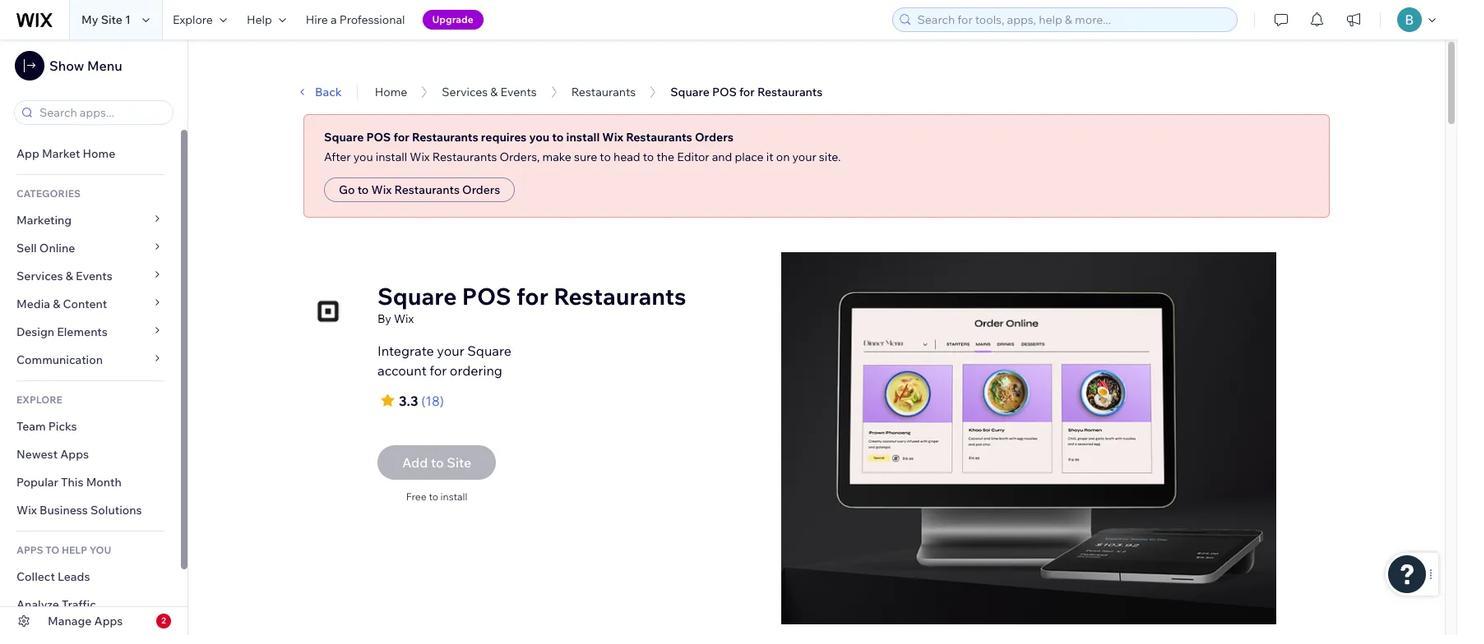 Task type: locate. For each thing, give the bounding box(es) containing it.
2 horizontal spatial pos
[[712, 85, 737, 100]]

0 horizontal spatial apps
[[60, 448, 89, 462]]

1 horizontal spatial services
[[442, 85, 488, 100]]

services & events up requires
[[442, 85, 537, 100]]

for for square pos for restaurants requires you to install wix restaurants orders after you install wix restaurants orders, make sure to head to the editor and place it on your site.
[[394, 130, 410, 145]]

0 vertical spatial &
[[490, 85, 498, 100]]

install
[[566, 130, 600, 145], [376, 150, 407, 165], [441, 491, 468, 503]]

for inside square pos for restaurants requires you to install wix restaurants orders after you install wix restaurants orders, make sure to head to the editor and place it on your site.
[[394, 130, 410, 145]]

restaurants inside square pos for restaurants by wix
[[554, 282, 686, 311]]

1 horizontal spatial install
[[441, 491, 468, 503]]

2 horizontal spatial install
[[566, 130, 600, 145]]

1 vertical spatial home
[[83, 146, 115, 161]]

services & events link up requires
[[442, 85, 537, 100]]

1 horizontal spatial events
[[501, 85, 537, 100]]

1 horizontal spatial home
[[375, 85, 407, 100]]

media & content
[[16, 297, 107, 312]]

your up ordering
[[437, 343, 465, 359]]

you
[[529, 130, 550, 145], [354, 150, 373, 165]]

pos inside square pos for restaurants requires you to install wix restaurants orders after you install wix restaurants orders, make sure to head to the editor and place it on your site.
[[366, 130, 391, 145]]

explore
[[173, 12, 213, 27]]

events down sell online link
[[76, 269, 113, 284]]

a
[[331, 12, 337, 27]]

0 vertical spatial orders
[[695, 130, 734, 145]]

to right go
[[358, 183, 369, 197]]

pos inside square pos for restaurants by wix
[[462, 282, 511, 311]]

services
[[442, 85, 488, 100], [16, 269, 63, 284]]

wix right "by"
[[394, 312, 414, 327]]

your
[[793, 150, 817, 165], [437, 343, 465, 359]]

0 horizontal spatial services & events
[[16, 269, 113, 284]]

1 vertical spatial your
[[437, 343, 465, 359]]

categories
[[16, 188, 81, 200]]

after
[[324, 150, 351, 165]]

professional
[[340, 12, 405, 27]]

1 horizontal spatial services & events link
[[442, 85, 537, 100]]

apps inside newest apps link
[[60, 448, 89, 462]]

square
[[671, 85, 710, 100], [324, 130, 364, 145], [378, 282, 457, 311], [467, 343, 512, 359]]

home
[[375, 85, 407, 100], [83, 146, 115, 161]]

services inside sidebar element
[[16, 269, 63, 284]]

newest apps
[[16, 448, 89, 462]]

0 horizontal spatial pos
[[366, 130, 391, 145]]

pos for square pos for restaurants requires you to install wix restaurants orders after you install wix restaurants orders, make sure to head to the editor and place it on your site.
[[366, 130, 391, 145]]

& up requires
[[490, 85, 498, 100]]

square up "by"
[[378, 282, 457, 311]]

&
[[490, 85, 498, 100], [66, 269, 73, 284], [53, 297, 60, 312]]

explore
[[16, 394, 62, 406]]

Search apps... field
[[35, 101, 168, 124]]

orders up and
[[695, 130, 734, 145]]

services & events
[[442, 85, 537, 100], [16, 269, 113, 284]]

communication link
[[0, 346, 181, 374]]

1 vertical spatial &
[[66, 269, 73, 284]]

1 horizontal spatial apps
[[94, 615, 123, 629]]

apps up this
[[60, 448, 89, 462]]

1 vertical spatial services & events link
[[0, 262, 181, 290]]

home right back
[[375, 85, 407, 100]]

18
[[426, 393, 440, 410]]

(
[[421, 393, 426, 410]]

0 horizontal spatial install
[[376, 150, 407, 165]]

for inside button
[[739, 85, 755, 100]]

to right free
[[429, 491, 438, 503]]

pos inside button
[[712, 85, 737, 100]]

0 horizontal spatial you
[[354, 150, 373, 165]]

square up ordering
[[467, 343, 512, 359]]

1 horizontal spatial you
[[529, 130, 550, 145]]

content
[[63, 297, 107, 312]]

square for square pos for restaurants
[[671, 85, 710, 100]]

0 horizontal spatial home
[[83, 146, 115, 161]]

apps down the traffic
[[94, 615, 123, 629]]

orders down orders,
[[462, 183, 500, 197]]

services & events link up content
[[0, 262, 181, 290]]

to
[[552, 130, 564, 145], [600, 150, 611, 165], [643, 150, 654, 165], [358, 183, 369, 197], [429, 491, 438, 503]]

1 horizontal spatial your
[[793, 150, 817, 165]]

for inside square pos for restaurants by wix
[[517, 282, 549, 311]]

1 horizontal spatial pos
[[462, 282, 511, 311]]

sell
[[16, 241, 37, 256]]

1 vertical spatial pos
[[366, 130, 391, 145]]

1 vertical spatial orders
[[462, 183, 500, 197]]

marketing link
[[0, 206, 181, 234]]

services & events up media & content
[[16, 269, 113, 284]]

you right after at the top
[[354, 150, 373, 165]]

square inside square pos for restaurants by wix
[[378, 282, 457, 311]]

you
[[89, 545, 111, 557]]

install up go to wix restaurants orders button
[[376, 150, 407, 165]]

wix down popular at the bottom of the page
[[16, 503, 37, 518]]

you up the make on the left
[[529, 130, 550, 145]]

sure
[[574, 150, 597, 165]]

pos up and
[[712, 85, 737, 100]]

to right sure
[[600, 150, 611, 165]]

1 vertical spatial services
[[16, 269, 63, 284]]

2 vertical spatial &
[[53, 297, 60, 312]]

0 vertical spatial apps
[[60, 448, 89, 462]]

wix
[[602, 130, 624, 145], [410, 150, 430, 165], [371, 183, 392, 197], [394, 312, 414, 327], [16, 503, 37, 518]]

0 horizontal spatial events
[[76, 269, 113, 284]]

0 vertical spatial your
[[793, 150, 817, 165]]

0 horizontal spatial orders
[[462, 183, 500, 197]]

go
[[339, 183, 355, 197]]

square up after at the top
[[324, 130, 364, 145]]

0 vertical spatial pos
[[712, 85, 737, 100]]

install right free
[[441, 491, 468, 503]]

my site 1
[[81, 12, 131, 27]]

design elements link
[[0, 318, 181, 346]]

1 vertical spatial you
[[354, 150, 373, 165]]

your right on
[[793, 150, 817, 165]]

pos down home link
[[366, 130, 391, 145]]

hire
[[306, 12, 328, 27]]

apps for manage apps
[[94, 615, 123, 629]]

square inside integrate your square account for ordering
[[467, 343, 512, 359]]

1 vertical spatial install
[[376, 150, 407, 165]]

pos up ordering
[[462, 282, 511, 311]]

& right media
[[53, 297, 60, 312]]

your inside square pos for restaurants requires you to install wix restaurants orders after you install wix restaurants orders, make sure to head to the editor and place it on your site.
[[793, 150, 817, 165]]

media & content link
[[0, 290, 181, 318]]

apps
[[60, 448, 89, 462], [94, 615, 123, 629]]

square for square pos for restaurants by wix
[[378, 282, 457, 311]]

communication
[[16, 353, 105, 368]]

orders inside button
[[462, 183, 500, 197]]

wix inside square pos for restaurants by wix
[[394, 312, 414, 327]]

show
[[49, 58, 84, 74]]

solutions
[[90, 503, 142, 518]]

0 horizontal spatial services
[[16, 269, 63, 284]]

services down 'sell online'
[[16, 269, 63, 284]]

& up media & content
[[66, 269, 73, 284]]

show menu
[[49, 58, 122, 74]]

square pos for restaurants requires you to install wix restaurants orders after you install wix restaurants orders, make sure to head to the editor and place it on your site.
[[324, 130, 841, 165]]

help
[[247, 12, 272, 27]]

1 horizontal spatial &
[[66, 269, 73, 284]]

1 vertical spatial events
[[76, 269, 113, 284]]

collect leads link
[[0, 564, 181, 591]]

square inside square pos for restaurants button
[[671, 85, 710, 100]]

install up sure
[[566, 130, 600, 145]]

wix inside button
[[371, 183, 392, 197]]

services up requires
[[442, 85, 488, 100]]

popular this month
[[16, 475, 122, 490]]

2 horizontal spatial &
[[490, 85, 498, 100]]

site.
[[819, 150, 841, 165]]

business
[[39, 503, 88, 518]]

pos
[[712, 85, 737, 100], [366, 130, 391, 145], [462, 282, 511, 311]]

1 vertical spatial apps
[[94, 615, 123, 629]]

it
[[767, 150, 774, 165]]

show menu button
[[15, 51, 122, 81]]

home right market in the left of the page
[[83, 146, 115, 161]]

1 horizontal spatial orders
[[695, 130, 734, 145]]

orders
[[695, 130, 734, 145], [462, 183, 500, 197]]

events up requires
[[501, 85, 537, 100]]

for
[[739, 85, 755, 100], [394, 130, 410, 145], [517, 282, 549, 311], [430, 363, 447, 379]]

square for square pos for restaurants requires you to install wix restaurants orders after you install wix restaurants orders, make sure to head to the editor and place it on your site.
[[324, 130, 364, 145]]

head
[[614, 150, 641, 165]]

sidebar element
[[0, 39, 188, 636]]

orders inside square pos for restaurants requires you to install wix restaurants orders after you install wix restaurants orders, make sure to head to the editor and place it on your site.
[[695, 130, 734, 145]]

free
[[406, 491, 427, 503]]

picks
[[48, 420, 77, 434]]

leads
[[58, 570, 90, 585]]

menu
[[87, 58, 122, 74]]

2 vertical spatial pos
[[462, 282, 511, 311]]

wix right go
[[371, 183, 392, 197]]

square up editor
[[671, 85, 710, 100]]

services & events link
[[442, 85, 537, 100], [0, 262, 181, 290]]

1 vertical spatial services & events
[[16, 269, 113, 284]]

square pos for restaurants by wix
[[378, 282, 686, 327]]

square pos for restaurants
[[671, 85, 823, 100]]

help
[[62, 545, 87, 557]]

square pos for restaurants logo image
[[304, 287, 353, 336]]

square inside square pos for restaurants requires you to install wix restaurants orders after you install wix restaurants orders, make sure to head to the editor and place it on your site.
[[324, 130, 364, 145]]

services & events inside sidebar element
[[16, 269, 113, 284]]

manage
[[48, 615, 92, 629]]

0 vertical spatial services & events
[[442, 85, 537, 100]]

analyze
[[16, 598, 59, 613]]

0 horizontal spatial your
[[437, 343, 465, 359]]

app market home
[[16, 146, 115, 161]]

marketing
[[16, 213, 72, 228]]

app
[[16, 146, 39, 161]]



Task type: vqa. For each thing, say whether or not it's contained in the screenshot.
Set up payment methods's 'Set'
no



Task type: describe. For each thing, give the bounding box(es) containing it.
requires
[[481, 130, 527, 145]]

make
[[543, 150, 572, 165]]

apps
[[16, 545, 43, 557]]

to left the
[[643, 150, 654, 165]]

sell online link
[[0, 234, 181, 262]]

for for square pos for restaurants by wix
[[517, 282, 549, 311]]

design elements
[[16, 325, 108, 340]]

1 horizontal spatial services & events
[[442, 85, 537, 100]]

site
[[101, 12, 122, 27]]

back
[[315, 85, 342, 100]]

0 horizontal spatial services & events link
[[0, 262, 181, 290]]

design
[[16, 325, 54, 340]]

month
[[86, 475, 122, 490]]

market
[[42, 146, 80, 161]]

events inside sidebar element
[[76, 269, 113, 284]]

1
[[125, 12, 131, 27]]

newest
[[16, 448, 58, 462]]

apps to help you
[[16, 545, 111, 557]]

0 vertical spatial services
[[442, 85, 488, 100]]

2 vertical spatial install
[[441, 491, 468, 503]]

account
[[378, 363, 427, 379]]

square pos for restaurants button
[[662, 80, 831, 104]]

wix business solutions link
[[0, 497, 181, 525]]

upgrade button
[[422, 10, 484, 30]]

analyze traffic
[[16, 598, 96, 613]]

popular this month link
[[0, 469, 181, 497]]

team picks
[[16, 420, 77, 434]]

collect leads
[[16, 570, 90, 585]]

team picks link
[[0, 413, 181, 441]]

2
[[161, 616, 166, 627]]

place
[[735, 150, 764, 165]]

hire a professional
[[306, 12, 405, 27]]

wix inside sidebar element
[[16, 503, 37, 518]]

pos for square pos for restaurants
[[712, 85, 737, 100]]

integrate
[[378, 343, 434, 359]]

for inside integrate your square account for ordering
[[430, 363, 447, 379]]

pos for square pos for restaurants by wix
[[462, 282, 511, 311]]

integrate your square account for ordering
[[378, 343, 512, 379]]

wix up head
[[602, 130, 624, 145]]

free to install
[[406, 491, 468, 503]]

home link
[[375, 85, 407, 100]]

sell online
[[16, 241, 75, 256]]

0 vertical spatial services & events link
[[442, 85, 537, 100]]

to inside button
[[358, 183, 369, 197]]

for for square pos for restaurants
[[739, 85, 755, 100]]

this
[[61, 475, 83, 490]]

popular
[[16, 475, 58, 490]]

3.3 ( 18 )
[[399, 393, 444, 410]]

on
[[776, 150, 790, 165]]

and
[[712, 150, 732, 165]]

hire a professional link
[[296, 0, 415, 39]]

0 vertical spatial install
[[566, 130, 600, 145]]

collect
[[16, 570, 55, 585]]

online
[[39, 241, 75, 256]]

apps for newest apps
[[60, 448, 89, 462]]

app market home link
[[0, 140, 181, 168]]

manage apps
[[48, 615, 123, 629]]

3.3
[[399, 393, 418, 410]]

restaurants link
[[571, 85, 636, 100]]

your inside integrate your square account for ordering
[[437, 343, 465, 359]]

wix business solutions
[[16, 503, 142, 518]]

media
[[16, 297, 50, 312]]

)
[[440, 393, 444, 410]]

newest apps link
[[0, 441, 181, 469]]

team
[[16, 420, 46, 434]]

0 vertical spatial events
[[501, 85, 537, 100]]

to up the make on the left
[[552, 130, 564, 145]]

upgrade
[[432, 13, 474, 26]]

help button
[[237, 0, 296, 39]]

0 vertical spatial you
[[529, 130, 550, 145]]

go to wix restaurants orders
[[339, 183, 500, 197]]

the
[[657, 150, 675, 165]]

square pos for restaurants preview 0 image
[[781, 253, 1277, 633]]

to
[[45, 545, 59, 557]]

traffic
[[62, 598, 96, 613]]

home inside sidebar element
[[83, 146, 115, 161]]

wix up go to wix restaurants orders
[[410, 150, 430, 165]]

elements
[[57, 325, 108, 340]]

0 horizontal spatial &
[[53, 297, 60, 312]]

Search for tools, apps, help & more... field
[[913, 8, 1232, 31]]

0 vertical spatial home
[[375, 85, 407, 100]]

orders,
[[500, 150, 540, 165]]

editor
[[677, 150, 710, 165]]

by
[[378, 312, 391, 327]]

analyze traffic link
[[0, 591, 181, 619]]

back button
[[295, 85, 342, 100]]



